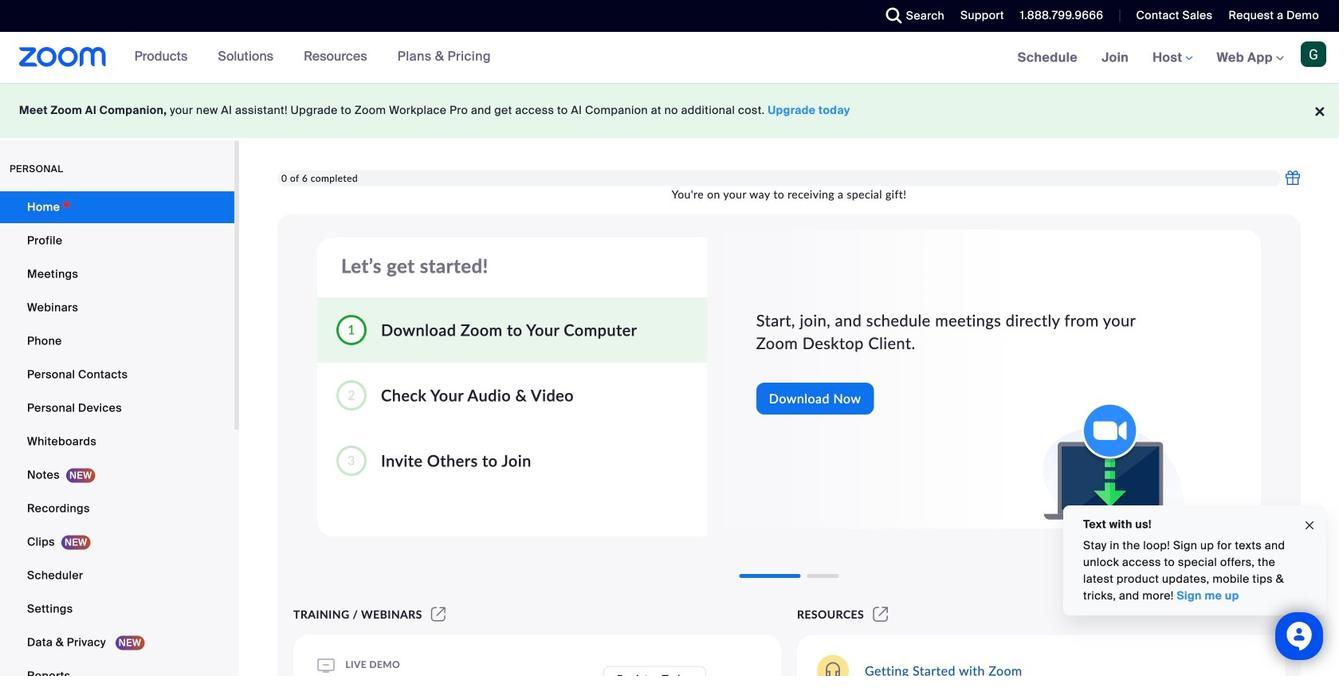 Task type: describe. For each thing, give the bounding box(es) containing it.
2 window new image from the left
[[871, 607, 891, 621]]

personal menu menu
[[0, 191, 234, 676]]

meetings navigation
[[1006, 32, 1339, 84]]



Task type: locate. For each thing, give the bounding box(es) containing it.
1 horizontal spatial window new image
[[871, 607, 891, 621]]

profile picture image
[[1301, 41, 1327, 67]]

product information navigation
[[122, 32, 503, 83]]

0 horizontal spatial window new image
[[429, 607, 448, 621]]

window new image
[[429, 607, 448, 621], [871, 607, 891, 621]]

close image
[[1303, 516, 1316, 535]]

zoom logo image
[[19, 47, 107, 67]]

banner
[[0, 32, 1339, 84]]

footer
[[0, 83, 1339, 138]]

1 window new image from the left
[[429, 607, 448, 621]]



Task type: vqa. For each thing, say whether or not it's contained in the screenshot.
the 292 107 4959
no



